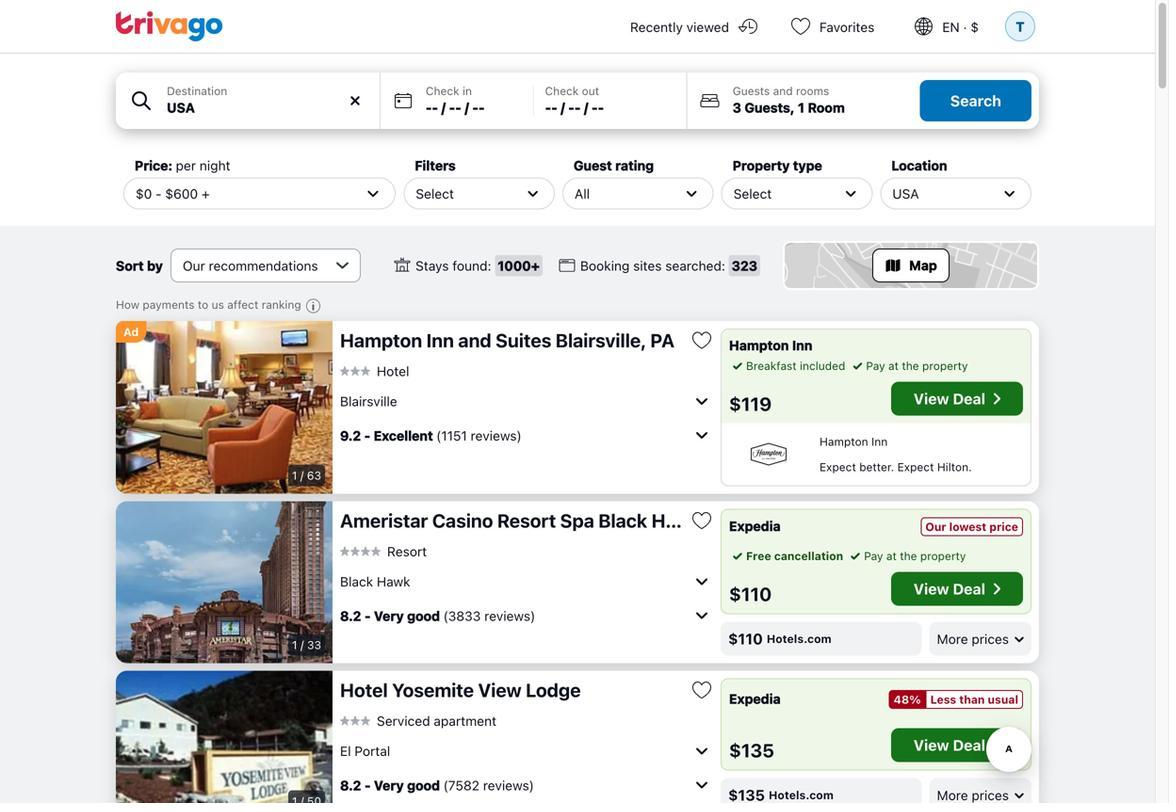 Task type: vqa. For each thing, say whether or not it's contained in the screenshot.
More prices button to the bottom
yes



Task type: locate. For each thing, give the bounding box(es) containing it.
1 horizontal spatial check
[[545, 84, 579, 98]]

8.2 down black hawk
[[340, 609, 361, 624]]

1 vertical spatial more
[[937, 788, 969, 804]]

1 horizontal spatial resort
[[498, 510, 556, 532]]

en · $
[[943, 19, 979, 35]]

deal up hilton.
[[953, 390, 986, 408]]

hotels.com button
[[721, 779, 922, 804]]

black
[[599, 510, 648, 532], [340, 574, 373, 590]]

hotel button
[[340, 363, 409, 380]]

select
[[416, 186, 454, 201], [734, 186, 772, 201]]

2 view deal from the top
[[914, 581, 986, 598]]

0 vertical spatial 1
[[798, 100, 805, 115]]

hampton inside button
[[340, 329, 422, 352]]

destination
[[167, 84, 227, 98]]

search
[[951, 92, 1002, 110]]

view up hilton.
[[914, 390, 950, 408]]

hotel up blairsville
[[377, 364, 409, 379]]

usa
[[893, 186, 919, 201]]

recently viewed button
[[608, 0, 775, 53]]

0 horizontal spatial and
[[458, 329, 492, 352]]

1 vertical spatial pay
[[864, 550, 884, 563]]

view deal down less
[[914, 737, 986, 755]]

stays
[[416, 258, 449, 274]]

deal down lowest
[[953, 581, 986, 598]]

the
[[902, 360, 920, 373], [900, 550, 918, 563]]

1 expedia from the top
[[729, 519, 781, 534]]

price:
[[135, 158, 173, 173]]

0 vertical spatial black
[[599, 510, 648, 532]]

hotels.com down free cancellation
[[767, 633, 832, 646]]

hawk
[[652, 510, 702, 532], [377, 574, 411, 590]]

$
[[971, 19, 979, 35]]

inn up breakfast included
[[793, 338, 813, 353]]

free
[[746, 550, 772, 563]]

select for property type
[[734, 186, 772, 201]]

at right cancellation
[[887, 550, 897, 563]]

/
[[442, 100, 446, 115], [465, 100, 469, 115], [561, 100, 565, 115], [584, 100, 589, 115], [300, 469, 304, 483], [301, 639, 304, 652]]

black inside black hawk button
[[340, 574, 373, 590]]

pay at the property button for $110
[[847, 548, 966, 565]]

1 vertical spatial hawk
[[377, 574, 411, 590]]

very
[[374, 609, 404, 624], [374, 778, 404, 794]]

1 deal from the top
[[953, 390, 986, 408]]

0 vertical spatial pay
[[866, 360, 886, 373]]

spa
[[560, 510, 595, 532]]

1 horizontal spatial hampton inn
[[820, 435, 888, 449]]

and
[[773, 84, 793, 98], [458, 329, 492, 352]]

location
[[892, 158, 948, 173]]

1 down rooms
[[798, 100, 805, 115]]

0 vertical spatial good
[[407, 609, 440, 624]]

1 view deal button from the top
[[891, 382, 1024, 416]]

good left (3833
[[407, 609, 440, 624]]

1 horizontal spatial black
[[599, 510, 648, 532]]

1 for hampton inn and suites blairsville, pa
[[292, 469, 297, 483]]

check for check out -- / -- / --
[[545, 84, 579, 98]]

63
[[307, 469, 321, 483]]

guests
[[733, 84, 770, 98]]

1 prices from the top
[[972, 632, 1009, 647]]

select down "filters"
[[416, 186, 454, 201]]

48% less than usual
[[894, 694, 1019, 707]]

reviews) for view
[[483, 778, 534, 794]]

1 more prices from the top
[[937, 632, 1009, 647]]

1 left 63 on the bottom
[[292, 469, 297, 483]]

resort left spa
[[498, 510, 556, 532]]

hotel inside hotel yosemite view lodge button
[[340, 680, 388, 702]]

view
[[914, 390, 950, 408], [914, 581, 950, 598], [478, 680, 522, 702], [914, 737, 950, 755]]

hampton inn and suites blairsville, pa button
[[340, 329, 683, 352]]

0 vertical spatial pay at the property button
[[850, 358, 968, 375]]

1 view deal from the top
[[914, 390, 986, 408]]

at
[[889, 360, 899, 373], [887, 550, 897, 563]]

1 vertical spatial more prices button
[[930, 779, 1032, 804]]

clear image
[[347, 92, 364, 109]]

2 horizontal spatial inn
[[872, 435, 888, 449]]

1 vertical spatial more prices
[[937, 788, 1009, 804]]

1 vertical spatial deal
[[953, 581, 986, 598]]

reviews) right (1151
[[471, 428, 522, 444]]

0 horizontal spatial hampton inn
[[729, 338, 813, 353]]

1 vertical spatial view deal button
[[891, 573, 1024, 606]]

expect left better.
[[820, 461, 857, 474]]

2 8.2 from the top
[[340, 778, 361, 794]]

more prices button up than
[[930, 623, 1032, 656]]

and up guests,
[[773, 84, 793, 98]]

2 vertical spatial reviews)
[[483, 778, 534, 794]]

2 view deal button from the top
[[891, 573, 1024, 606]]

0 vertical spatial pay at the property
[[866, 360, 968, 373]]

2 vertical spatial view deal
[[914, 737, 986, 755]]

expedia up $135
[[729, 692, 781, 707]]

0 vertical spatial hotel
[[377, 364, 409, 379]]

2 check from the left
[[545, 84, 579, 98]]

expect left hilton.
[[898, 461, 934, 474]]

property for $110
[[921, 550, 966, 563]]

hampton up better.
[[820, 435, 869, 449]]

check for check in -- / -- / --
[[426, 84, 460, 98]]

1 very from the top
[[374, 609, 404, 624]]

2 very from the top
[[374, 778, 404, 794]]

hampton inn and suites blairsville, pa
[[340, 329, 675, 352]]

view deal for $135
[[914, 737, 986, 755]]

view up apartment
[[478, 680, 522, 702]]

more prices button
[[930, 623, 1032, 656], [930, 779, 1032, 804]]

black right spa
[[599, 510, 648, 532]]

0 horizontal spatial hampton
[[340, 329, 422, 352]]

pay right cancellation
[[864, 550, 884, 563]]

9.2 - excellent (1151 reviews)
[[340, 428, 522, 444]]

2 more from the top
[[937, 788, 969, 804]]

2 vertical spatial 1
[[292, 639, 297, 652]]

and inside button
[[458, 329, 492, 352]]

hotels.com down $135
[[769, 789, 834, 803]]

0 horizontal spatial check
[[426, 84, 460, 98]]

0 vertical spatial very
[[374, 609, 404, 624]]

8.2 for hotel yosemite view lodge
[[340, 778, 361, 794]]

1 for ameristar casino resort spa black hawk
[[292, 639, 297, 652]]

property type
[[733, 158, 823, 173]]

check inside check out -- / -- / --
[[545, 84, 579, 98]]

reviews) for resort
[[485, 609, 536, 624]]

view down our
[[914, 581, 950, 598]]

1 vertical spatial at
[[887, 550, 897, 563]]

view down less
[[914, 737, 950, 755]]

hotel for hotel yosemite view lodge
[[340, 680, 388, 702]]

1 vertical spatial reviews)
[[485, 609, 536, 624]]

the down expect better. expect hilton.
[[900, 550, 918, 563]]

0 vertical spatial more
[[937, 632, 969, 647]]

good for yosemite
[[407, 778, 440, 794]]

1 vertical spatial expedia
[[729, 692, 781, 707]]

very down black hawk
[[374, 609, 404, 624]]

hotels.com
[[767, 633, 832, 646], [769, 789, 834, 803]]

view deal button for $110
[[891, 573, 1024, 606]]

view deal for $119
[[914, 390, 986, 408]]

1 vertical spatial black
[[340, 574, 373, 590]]

suites
[[496, 329, 552, 352]]

0 horizontal spatial select
[[416, 186, 454, 201]]

view deal down our
[[914, 581, 986, 598]]

hampton up hotel button
[[340, 329, 422, 352]]

0 vertical spatial 8.2
[[340, 609, 361, 624]]

1 vertical spatial property
[[921, 550, 966, 563]]

pay at the property button right included
[[850, 358, 968, 375]]

good
[[407, 609, 440, 624], [407, 778, 440, 794]]

0 vertical spatial the
[[902, 360, 920, 373]]

+
[[202, 186, 210, 201]]

hampton inn
[[729, 338, 813, 353], [820, 435, 888, 449]]

hampton up breakfast
[[729, 338, 789, 353]]

0 horizontal spatial resort
[[387, 544, 427, 560]]

check in -- / -- / --
[[426, 84, 485, 115]]

2 select from the left
[[734, 186, 772, 201]]

0 vertical spatial deal
[[953, 390, 986, 408]]

·
[[964, 19, 968, 35]]

1000+
[[498, 258, 540, 274]]

expedia for ameristar casino resort spa black hawk
[[729, 519, 781, 534]]

2 horizontal spatial hampton
[[820, 435, 869, 449]]

view for $119
[[914, 390, 950, 408]]

ameristar
[[340, 510, 428, 532]]

pay at the property for $119
[[866, 360, 968, 373]]

1 vertical spatial view deal
[[914, 581, 986, 598]]

pay for $119
[[866, 360, 886, 373]]

black down resort button
[[340, 574, 373, 590]]

deal down than
[[953, 737, 986, 755]]

1 left 33
[[292, 639, 297, 652]]

deal for $110
[[953, 581, 986, 598]]

0 vertical spatial at
[[889, 360, 899, 373]]

0 vertical spatial view deal
[[914, 390, 986, 408]]

1 vertical spatial $110
[[729, 631, 763, 648]]

2 vertical spatial deal
[[953, 737, 986, 755]]

the for $119
[[902, 360, 920, 373]]

more prices button down than
[[930, 779, 1032, 804]]

resort down ameristar
[[387, 544, 427, 560]]

(1151
[[436, 428, 467, 444]]

expedia for hotel yosemite view lodge
[[729, 692, 781, 707]]

1 good from the top
[[407, 609, 440, 624]]

hotel up serviced
[[340, 680, 388, 702]]

1 select from the left
[[416, 186, 454, 201]]

hotel
[[377, 364, 409, 379], [340, 680, 388, 702]]

1 vertical spatial and
[[458, 329, 492, 352]]

0 vertical spatial hotels.com
[[767, 633, 832, 646]]

0 horizontal spatial expect
[[820, 461, 857, 474]]

sites
[[633, 258, 662, 274]]

check
[[426, 84, 460, 98], [545, 84, 579, 98]]

breakfast included button
[[729, 358, 846, 375]]

2 more prices from the top
[[937, 788, 1009, 804]]

view deal
[[914, 390, 986, 408], [914, 581, 986, 598], [914, 737, 986, 755]]

1 check from the left
[[426, 84, 460, 98]]

more
[[937, 632, 969, 647], [937, 788, 969, 804]]

8.2 down el
[[340, 778, 361, 794]]

view for $135
[[914, 737, 950, 755]]

0 vertical spatial view deal button
[[891, 382, 1024, 416]]

and left suites
[[458, 329, 492, 352]]

guests and rooms 3 guests, 1 room
[[733, 84, 845, 115]]

deal for $135
[[953, 737, 986, 755]]

1 horizontal spatial select
[[734, 186, 772, 201]]

view deal up hilton.
[[914, 390, 986, 408]]

select for filters
[[416, 186, 454, 201]]

view deal button up hilton.
[[891, 382, 1024, 416]]

good left the (7582
[[407, 778, 440, 794]]

8.2 - very good (7582 reviews)
[[340, 778, 534, 794]]

3 view deal from the top
[[914, 737, 986, 755]]

hotels.com inside 'button'
[[769, 789, 834, 803]]

hilton.
[[938, 461, 972, 474]]

hotels.com for hotel yosemite view lodge
[[769, 789, 834, 803]]

the right included
[[902, 360, 920, 373]]

1 inside the guests and rooms 3 guests, 1 room
[[798, 100, 805, 115]]

inn
[[427, 329, 454, 352], [793, 338, 813, 353], [872, 435, 888, 449]]

0 vertical spatial more prices
[[937, 632, 1009, 647]]

1 more prices button from the top
[[930, 623, 1032, 656]]

hampton inn up breakfast
[[729, 338, 813, 353]]

t button
[[1002, 0, 1040, 53]]

deal for $119
[[953, 390, 986, 408]]

0 vertical spatial property
[[923, 360, 968, 373]]

2 more prices button from the top
[[930, 779, 1032, 804]]

3 deal from the top
[[953, 737, 986, 755]]

2 expedia from the top
[[729, 692, 781, 707]]

8.2 for ameristar casino resort spa black hawk
[[340, 609, 361, 624]]

323
[[732, 258, 758, 274]]

2 prices from the top
[[972, 788, 1009, 804]]

0 vertical spatial and
[[773, 84, 793, 98]]

casino
[[432, 510, 493, 532]]

0 horizontal spatial black
[[340, 574, 373, 590]]

than
[[960, 694, 985, 707]]

the for $110
[[900, 550, 918, 563]]

1 horizontal spatial and
[[773, 84, 793, 98]]

hotel inside hotel button
[[377, 364, 409, 379]]

3 view deal button from the top
[[891, 729, 1024, 763]]

check left 'out'
[[545, 84, 579, 98]]

how payments to us affect ranking button
[[116, 298, 326, 318]]

1 / 63
[[292, 469, 321, 483]]

1 horizontal spatial hawk
[[652, 510, 702, 532]]

expect better. expect hilton.
[[820, 461, 972, 474]]

-
[[426, 100, 432, 115], [432, 100, 438, 115], [449, 100, 455, 115], [455, 100, 462, 115], [472, 100, 479, 115], [479, 100, 485, 115], [545, 100, 552, 115], [552, 100, 558, 115], [569, 100, 575, 115], [575, 100, 581, 115], [592, 100, 598, 115], [598, 100, 604, 115], [156, 186, 162, 201], [364, 428, 371, 444], [365, 609, 371, 624], [365, 778, 371, 794]]

1 more from the top
[[937, 632, 969, 647]]

pay
[[866, 360, 886, 373], [864, 550, 884, 563]]

2 good from the top
[[407, 778, 440, 794]]

reviews) down black hawk button
[[485, 609, 536, 624]]

2 deal from the top
[[953, 581, 986, 598]]

more prices button for ameristar casino resort spa black hawk
[[930, 623, 1032, 656]]

usual
[[988, 694, 1019, 707]]

$0 - $600 +
[[136, 186, 210, 201]]

view deal button down the 48% less than usual
[[891, 729, 1024, 763]]

1 horizontal spatial inn
[[793, 338, 813, 353]]

check inside check in -- / -- / --
[[426, 84, 460, 98]]

1 8.2 from the top
[[340, 609, 361, 624]]

0 horizontal spatial inn
[[427, 329, 454, 352]]

1 vertical spatial hotels.com
[[769, 789, 834, 803]]

resort inside button
[[498, 510, 556, 532]]

view deal button down lowest
[[891, 573, 1024, 606]]

inn up better.
[[872, 435, 888, 449]]

hotel for hotel
[[377, 364, 409, 379]]

1 vertical spatial prices
[[972, 788, 1009, 804]]

breakfast included
[[746, 360, 846, 373]]

searched:
[[666, 258, 726, 274]]

our lowest price
[[926, 521, 1019, 534]]

hampton inn and suites blairsville, pa, (blairsville, usa) image
[[116, 321, 333, 494]]

1 vertical spatial resort
[[387, 544, 427, 560]]

recently
[[630, 19, 683, 35]]

check left in
[[426, 84, 460, 98]]

1 horizontal spatial hampton
[[729, 338, 789, 353]]

inn down stays at the top left
[[427, 329, 454, 352]]

more for ameristar casino resort spa black hawk
[[937, 632, 969, 647]]

very down portal
[[374, 778, 404, 794]]

hotel yosemite view lodge
[[340, 680, 581, 702]]

pay at the property button down our
[[847, 548, 966, 565]]

0 vertical spatial resort
[[498, 510, 556, 532]]

1 vertical spatial good
[[407, 778, 440, 794]]

serviced
[[377, 714, 430, 729]]

expedia up free
[[729, 519, 781, 534]]

pay right included
[[866, 360, 886, 373]]

hampton inn up better.
[[820, 435, 888, 449]]

more prices button for hotel yosemite view lodge
[[930, 779, 1032, 804]]

payments
[[143, 298, 195, 311]]

very for ameristar
[[374, 609, 404, 624]]

1 vertical spatial 1
[[292, 469, 297, 483]]

blairsville,
[[556, 329, 646, 352]]

property
[[923, 360, 968, 373], [921, 550, 966, 563]]

guests,
[[745, 100, 795, 115]]

1 expect from the left
[[820, 461, 857, 474]]

reviews) down el portal button
[[483, 778, 534, 794]]

0 vertical spatial expedia
[[729, 519, 781, 534]]

0 vertical spatial prices
[[972, 632, 1009, 647]]

1 horizontal spatial expect
[[898, 461, 934, 474]]

1 vertical spatial hotel
[[340, 680, 388, 702]]

ad
[[123, 326, 139, 339]]

1 vertical spatial the
[[900, 550, 918, 563]]

1 vertical spatial very
[[374, 778, 404, 794]]

2 vertical spatial view deal button
[[891, 729, 1024, 763]]

0 vertical spatial more prices button
[[930, 623, 1032, 656]]

yosemite
[[392, 680, 474, 702]]

excellent
[[374, 428, 433, 444]]

33
[[307, 639, 321, 652]]

1 vertical spatial 8.2
[[340, 778, 361, 794]]

free cancellation button
[[729, 548, 844, 565]]

1 vertical spatial pay at the property
[[864, 550, 966, 563]]

more prices for hotel yosemite view lodge
[[937, 788, 1009, 804]]

included
[[800, 360, 846, 373]]

select down property in the top right of the page
[[734, 186, 772, 201]]

at right included
[[889, 360, 899, 373]]

1 vertical spatial pay at the property button
[[847, 548, 966, 565]]

8.2
[[340, 609, 361, 624], [340, 778, 361, 794]]



Task type: describe. For each thing, give the bounding box(es) containing it.
type
[[793, 158, 823, 173]]

0 vertical spatial hampton inn
[[729, 338, 813, 353]]

price
[[990, 521, 1019, 534]]

inn inside button
[[427, 329, 454, 352]]

0 vertical spatial $110
[[729, 583, 772, 606]]

good for casino
[[407, 609, 440, 624]]

how
[[116, 298, 140, 311]]

t
[[1016, 19, 1025, 34]]

0 vertical spatial hawk
[[652, 510, 702, 532]]

all
[[575, 186, 590, 201]]

0 vertical spatial reviews)
[[471, 428, 522, 444]]

$0
[[136, 186, 152, 201]]

en
[[943, 19, 960, 35]]

(3833
[[443, 609, 481, 624]]

our
[[926, 521, 947, 534]]

by
[[147, 258, 163, 274]]

pay at the property button for $119
[[850, 358, 968, 375]]

1 vertical spatial hampton inn
[[820, 435, 888, 449]]

very for hotel
[[374, 778, 404, 794]]

el portal button
[[340, 737, 713, 767]]

price: per night
[[135, 158, 230, 173]]

guest
[[574, 158, 612, 173]]

view deal button for $135
[[891, 729, 1024, 763]]

en · $ button
[[898, 0, 1002, 53]]

favorites link
[[775, 0, 898, 53]]

black hawk button
[[340, 567, 713, 597]]

0 horizontal spatial hawk
[[377, 574, 411, 590]]

more prices for ameristar casino resort spa black hawk
[[937, 632, 1009, 647]]

check out -- / -- / --
[[545, 84, 604, 115]]

pay for $110
[[864, 550, 884, 563]]

black hawk
[[340, 574, 411, 590]]

ameristar casino resort spa black hawk, (black hawk, usa) image
[[116, 502, 333, 664]]

pay at the property for $110
[[864, 550, 966, 563]]

favorites
[[820, 19, 875, 35]]

ameristar casino resort spa black hawk
[[340, 510, 702, 532]]

filters
[[415, 158, 456, 173]]

out
[[582, 84, 600, 98]]

how payments to us affect ranking
[[116, 298, 301, 311]]

more for hotel yosemite view lodge
[[937, 788, 969, 804]]

found:
[[453, 258, 492, 274]]

el portal
[[340, 744, 390, 759]]

rating
[[616, 158, 654, 173]]

ranking
[[262, 298, 301, 311]]

lodge
[[526, 680, 581, 702]]

hotel yosemite view lodge, (el portal, usa) image
[[116, 672, 333, 804]]

at for $119
[[889, 360, 899, 373]]

affect
[[227, 298, 259, 311]]

resort button
[[340, 544, 427, 560]]

less
[[931, 694, 957, 707]]

resort inside button
[[387, 544, 427, 560]]

$119
[[729, 393, 772, 415]]

night
[[200, 158, 230, 173]]

view for $110
[[914, 581, 950, 598]]

3
[[733, 100, 742, 115]]

free cancellation
[[746, 550, 844, 563]]

cancellation
[[775, 550, 844, 563]]

apartment
[[434, 714, 497, 729]]

view deal for $110
[[914, 581, 986, 598]]

trivago logo image
[[116, 11, 223, 41]]

property for $119
[[923, 360, 968, 373]]

sort by
[[116, 258, 163, 274]]

hotels.com for ameristar casino resort spa black hawk
[[767, 633, 832, 646]]

room
[[808, 100, 845, 115]]

2 expect from the left
[[898, 461, 934, 474]]

viewed
[[687, 19, 729, 35]]

property
[[733, 158, 790, 173]]

48%
[[894, 694, 921, 707]]

and inside the guests and rooms 3 guests, 1 room
[[773, 84, 793, 98]]

(7582
[[443, 778, 480, 794]]

$135
[[729, 740, 775, 762]]

in
[[463, 84, 472, 98]]

8.2 - very good (3833 reviews)
[[340, 609, 536, 624]]

serviced apartment button
[[340, 713, 497, 730]]

Destination search field
[[167, 98, 368, 118]]

view deal button for $119
[[891, 382, 1024, 416]]

view inside hotel yosemite view lodge button
[[478, 680, 522, 702]]

blairsville
[[340, 394, 397, 409]]

map button
[[783, 241, 1040, 290]]

serviced apartment
[[377, 714, 497, 729]]

el
[[340, 744, 351, 759]]

black inside ameristar casino resort spa black hawk button
[[599, 510, 648, 532]]

booking
[[580, 258, 630, 274]]

at for $110
[[887, 550, 897, 563]]

search button
[[921, 80, 1032, 122]]

lowest
[[950, 521, 987, 534]]

per
[[176, 158, 196, 173]]

prices for hotel yosemite view lodge
[[972, 788, 1009, 804]]

hampton inn image
[[729, 442, 809, 468]]

pa
[[651, 329, 675, 352]]

prices for ameristar casino resort spa black hawk
[[972, 632, 1009, 647]]

Destination field
[[116, 73, 380, 129]]

sort
[[116, 258, 144, 274]]

rooms
[[796, 84, 830, 98]]

ad button
[[116, 321, 146, 343]]

us
[[212, 298, 224, 311]]

recently viewed
[[630, 19, 729, 35]]

9.2
[[340, 428, 361, 444]]

booking sites searched: 323
[[580, 258, 758, 274]]

better.
[[860, 461, 895, 474]]

guest rating
[[574, 158, 654, 173]]

hotel yosemite view lodge button
[[340, 679, 683, 703]]



